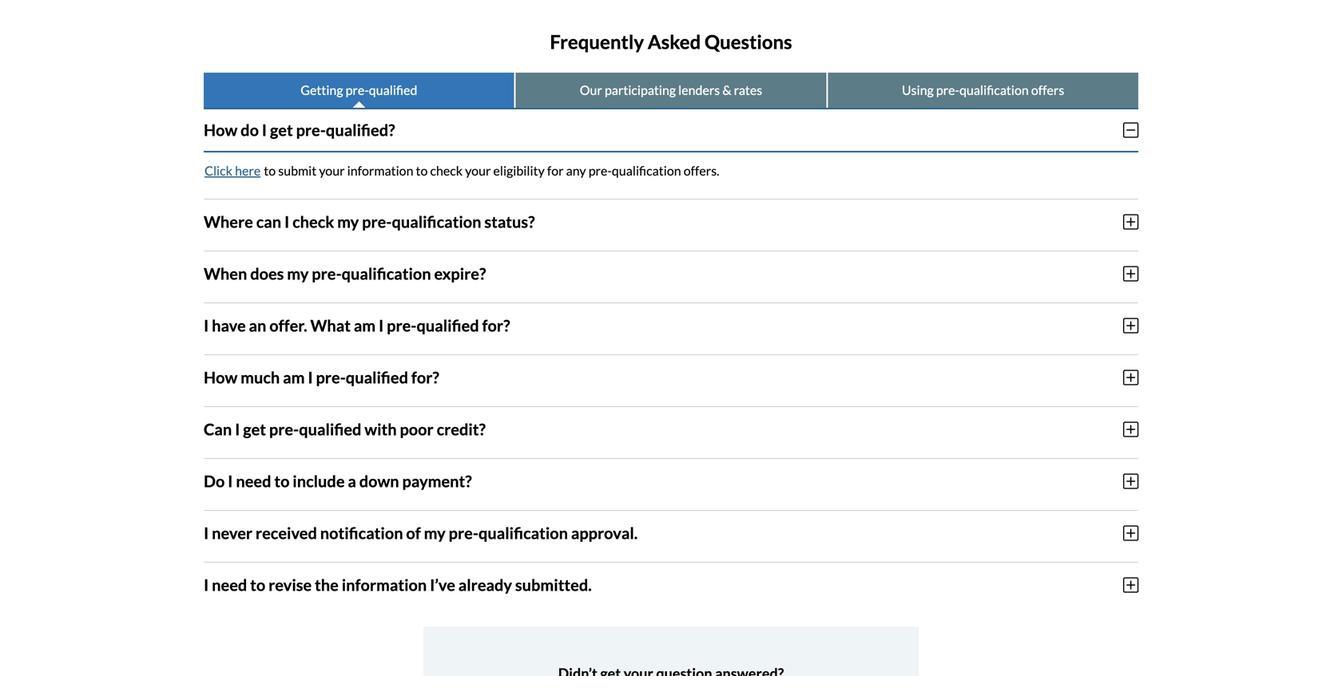 Task type: locate. For each thing, give the bounding box(es) containing it.
pre- down getting
[[296, 121, 326, 140]]

qualification
[[960, 82, 1029, 98], [612, 163, 681, 178], [392, 212, 482, 232], [342, 264, 431, 284], [479, 524, 568, 543]]

0 vertical spatial check
[[430, 163, 463, 178]]

how inside button
[[204, 368, 238, 387]]

3 plus square image from the top
[[1124, 525, 1139, 543]]

0 horizontal spatial am
[[283, 368, 305, 387]]

3 plus square image from the top
[[1124, 369, 1139, 387]]

when does my pre-qualification expire? button
[[204, 252, 1139, 296]]

i need to revise the information i've already submitted. button
[[204, 563, 1139, 608]]

plus square image inside do i need to include a down payment? button
[[1124, 473, 1139, 491]]

qualified
[[369, 82, 418, 98], [417, 316, 479, 336], [346, 368, 408, 387], [299, 420, 362, 439]]

participating
[[605, 82, 676, 98]]

for? down expire?
[[482, 316, 510, 336]]

2 horizontal spatial my
[[424, 524, 446, 543]]

to
[[264, 163, 276, 178], [416, 163, 428, 178], [274, 472, 290, 491], [250, 576, 266, 595]]

the
[[315, 576, 339, 595]]

our participating lenders & rates
[[580, 82, 763, 98]]

how inside dropdown button
[[204, 121, 238, 140]]

0 horizontal spatial my
[[287, 264, 309, 284]]

my right does
[[287, 264, 309, 284]]

information for your
[[347, 163, 414, 178]]

pre- right any
[[589, 163, 612, 178]]

where can i check my pre-qualification status? button
[[204, 200, 1139, 244]]

plus square image inside how much am i pre-qualified for? button
[[1124, 369, 1139, 387]]

using
[[902, 82, 934, 98]]

can
[[256, 212, 281, 232]]

how left much
[[204, 368, 238, 387]]

get inside button
[[243, 420, 266, 439]]

to left revise
[[250, 576, 266, 595]]

include
[[293, 472, 345, 491]]

2 plus square image from the top
[[1124, 421, 1139, 439]]

to left 'include' at the left bottom of the page
[[274, 472, 290, 491]]

much
[[241, 368, 280, 387]]

how do i get pre-qualified?
[[204, 121, 395, 140]]

0 horizontal spatial your
[[319, 163, 345, 178]]

information down qualified? at the left top of page
[[347, 163, 414, 178]]

plus square image
[[1124, 265, 1139, 283], [1124, 317, 1139, 335], [1124, 369, 1139, 387], [1124, 473, 1139, 491], [1124, 577, 1139, 595]]

plus square image inside "i have an offer. what am i pre-qualified for?" button
[[1124, 317, 1139, 335]]

our participating lenders & rates button
[[516, 73, 827, 108]]

1 horizontal spatial am
[[354, 316, 376, 336]]

0 horizontal spatial get
[[243, 420, 266, 439]]

plus square image inside can i get pre-qualified with poor credit? button
[[1124, 421, 1139, 439]]

for? up poor
[[412, 368, 439, 387]]

i never received notification of my pre-qualification approval. button
[[204, 511, 1139, 556]]

any
[[566, 163, 586, 178]]

does
[[250, 264, 284, 284]]

0 vertical spatial my
[[337, 212, 359, 232]]

1 horizontal spatial get
[[270, 121, 293, 140]]

1 plus square image from the top
[[1124, 265, 1139, 283]]

my
[[337, 212, 359, 232], [287, 264, 309, 284], [424, 524, 446, 543]]

when
[[204, 264, 247, 284]]

1 horizontal spatial for?
[[482, 316, 510, 336]]

click
[[205, 163, 233, 178]]

0 vertical spatial information
[[347, 163, 414, 178]]

information down "notification"
[[342, 576, 427, 595]]

qualified up 'with'
[[346, 368, 408, 387]]

eligibility
[[494, 163, 545, 178]]

offers
[[1032, 82, 1065, 98]]

0 vertical spatial for?
[[482, 316, 510, 336]]

check
[[430, 163, 463, 178], [293, 212, 334, 232]]

your
[[319, 163, 345, 178], [465, 163, 491, 178]]

plus square image inside where can i check my pre-qualification status? button
[[1124, 213, 1139, 231]]

qualification up expire?
[[392, 212, 482, 232]]

1 vertical spatial get
[[243, 420, 266, 439]]

qualification down how do i get pre-qualified? dropdown button
[[612, 163, 681, 178]]

do i need to include a down payment? button
[[204, 459, 1139, 504]]

my up when does my pre-qualification expire?
[[337, 212, 359, 232]]

how much am i pre-qualified for?
[[204, 368, 439, 387]]

0 horizontal spatial for?
[[412, 368, 439, 387]]

frequently asked questions tab list
[[204, 73, 1139, 108]]

get right do
[[270, 121, 293, 140]]

1 vertical spatial need
[[212, 576, 247, 595]]

information inside "button"
[[342, 576, 427, 595]]

do
[[204, 472, 225, 491]]

pre-
[[346, 82, 369, 98], [937, 82, 960, 98], [296, 121, 326, 140], [589, 163, 612, 178], [362, 212, 392, 232], [312, 264, 342, 284], [387, 316, 417, 336], [316, 368, 346, 387], [269, 420, 299, 439], [449, 524, 479, 543]]

can i get pre-qualified with poor credit?
[[204, 420, 486, 439]]

0 horizontal spatial check
[[293, 212, 334, 232]]

frequently asked questions
[[550, 30, 793, 53]]

1 horizontal spatial check
[[430, 163, 463, 178]]

getting pre-qualified button
[[204, 73, 514, 108]]

using pre-qualification offers
[[902, 82, 1065, 98]]

1 vertical spatial information
[[342, 576, 427, 595]]

2 how from the top
[[204, 368, 238, 387]]

4 plus square image from the top
[[1124, 473, 1139, 491]]

qualified inside the frequently asked questions 'tab list'
[[369, 82, 418, 98]]

lenders
[[679, 82, 720, 98]]

minus square image
[[1124, 121, 1139, 139]]

0 vertical spatial plus square image
[[1124, 213, 1139, 231]]

qualified up qualified? at the left top of page
[[369, 82, 418, 98]]

information
[[347, 163, 414, 178], [342, 576, 427, 595]]

notification
[[320, 524, 403, 543]]

where
[[204, 212, 253, 232]]

do
[[241, 121, 259, 140]]

here
[[235, 163, 261, 178]]

for? inside button
[[482, 316, 510, 336]]

5 plus square image from the top
[[1124, 577, 1139, 595]]

1 vertical spatial check
[[293, 212, 334, 232]]

1 vertical spatial am
[[283, 368, 305, 387]]

how left do
[[204, 121, 238, 140]]

pre- right of
[[449, 524, 479, 543]]

1 your from the left
[[319, 163, 345, 178]]

1 how from the top
[[204, 121, 238, 140]]

down
[[359, 472, 399, 491]]

0 vertical spatial am
[[354, 316, 376, 336]]

plus square image inside "i never received notification of my pre-qualification approval." button
[[1124, 525, 1139, 543]]

for
[[547, 163, 564, 178]]

qualification up the "submitted."
[[479, 524, 568, 543]]

pre- right using
[[937, 82, 960, 98]]

2 vertical spatial plus square image
[[1124, 525, 1139, 543]]

qualification down where can i check my pre-qualification status?
[[342, 264, 431, 284]]

plus square image
[[1124, 213, 1139, 231], [1124, 421, 1139, 439], [1124, 525, 1139, 543]]

1 vertical spatial plus square image
[[1124, 421, 1139, 439]]

1 horizontal spatial your
[[465, 163, 491, 178]]

of
[[406, 524, 421, 543]]

am
[[354, 316, 376, 336], [283, 368, 305, 387]]

for?
[[482, 316, 510, 336], [412, 368, 439, 387]]

check inside button
[[293, 212, 334, 232]]

i inside dropdown button
[[262, 121, 267, 140]]

your right submit
[[319, 163, 345, 178]]

qualification inside when does my pre-qualification expire? button
[[342, 264, 431, 284]]

1 vertical spatial how
[[204, 368, 238, 387]]

qualification left offers
[[960, 82, 1029, 98]]

submitted.
[[515, 576, 592, 595]]

need down never
[[212, 576, 247, 595]]

plus square image for already
[[1124, 577, 1139, 595]]

i inside "button"
[[204, 576, 209, 595]]

my right of
[[424, 524, 446, 543]]

1 plus square image from the top
[[1124, 213, 1139, 231]]

need right do
[[236, 472, 271, 491]]

1 vertical spatial for?
[[412, 368, 439, 387]]

0 vertical spatial how
[[204, 121, 238, 140]]

how
[[204, 121, 238, 140], [204, 368, 238, 387]]

i
[[262, 121, 267, 140], [285, 212, 290, 232], [204, 316, 209, 336], [379, 316, 384, 336], [308, 368, 313, 387], [235, 420, 240, 439], [228, 472, 233, 491], [204, 524, 209, 543], [204, 576, 209, 595]]

am right much
[[283, 368, 305, 387]]

1 horizontal spatial my
[[337, 212, 359, 232]]

2 plus square image from the top
[[1124, 317, 1139, 335]]

am right what at top
[[354, 316, 376, 336]]

never
[[212, 524, 253, 543]]

plus square image inside i need to revise the information i've already submitted. "button"
[[1124, 577, 1139, 595]]

check left 'eligibility'
[[430, 163, 463, 178]]

click here to submit your information to check your eligibility for any pre-qualification offers.
[[205, 163, 720, 178]]

getting pre-qualified
[[301, 82, 418, 98]]

0 vertical spatial get
[[270, 121, 293, 140]]

getting pre-qualified tab panel
[[204, 108, 1139, 614]]

check right can
[[293, 212, 334, 232]]

0 vertical spatial need
[[236, 472, 271, 491]]

i never received notification of my pre-qualification approval.
[[204, 524, 638, 543]]

when does my pre-qualification expire?
[[204, 264, 486, 284]]

your left 'eligibility'
[[465, 163, 491, 178]]

need
[[236, 472, 271, 491], [212, 576, 247, 595]]

get right can
[[243, 420, 266, 439]]

2 vertical spatial my
[[424, 524, 446, 543]]

get
[[270, 121, 293, 140], [243, 420, 266, 439]]



Task type: vqa. For each thing, say whether or not it's contained in the screenshot.
the Getting pre-qualified
yes



Task type: describe. For each thing, give the bounding box(es) containing it.
to inside button
[[274, 472, 290, 491]]

plus square image for where can i check my pre-qualification status?
[[1124, 213, 1139, 231]]

can
[[204, 420, 232, 439]]

plus square image for can i get pre-qualified with poor credit?
[[1124, 421, 1139, 439]]

pre- inside dropdown button
[[296, 121, 326, 140]]

questions
[[705, 30, 793, 53]]

qualified inside button
[[346, 368, 408, 387]]

how for how much am i pre-qualified for?
[[204, 368, 238, 387]]

qualified left 'with'
[[299, 420, 362, 439]]

how do i get pre-qualified? button
[[204, 108, 1139, 153]]

getting
[[301, 82, 343, 98]]

approval.
[[571, 524, 638, 543]]

payment?
[[402, 472, 472, 491]]

qualified down expire?
[[417, 316, 479, 336]]

information for the
[[342, 576, 427, 595]]

&
[[723, 82, 732, 98]]

asked
[[648, 30, 701, 53]]

pre- up what at top
[[312, 264, 342, 284]]

2 your from the left
[[465, 163, 491, 178]]

i have an offer. what am i pre-qualified for?
[[204, 316, 510, 336]]

get inside dropdown button
[[270, 121, 293, 140]]

pre- down much
[[269, 420, 299, 439]]

i have an offer. what am i pre-qualified for? button
[[204, 304, 1139, 348]]

plus square image for i never received notification of my pre-qualification approval.
[[1124, 525, 1139, 543]]

poor
[[400, 420, 434, 439]]

submit
[[278, 163, 317, 178]]

status?
[[485, 212, 535, 232]]

do i need to include a down payment?
[[204, 472, 472, 491]]

a
[[348, 472, 356, 491]]

to right here
[[264, 163, 276, 178]]

using pre-qualification offers button
[[828, 73, 1139, 108]]

have
[[212, 316, 246, 336]]

to inside "button"
[[250, 576, 266, 595]]

pre- down what at top
[[316, 368, 346, 387]]

am inside button
[[354, 316, 376, 336]]

an
[[249, 316, 266, 336]]

qualification inside using pre-qualification offers button
[[960, 82, 1029, 98]]

1 vertical spatial my
[[287, 264, 309, 284]]

plus square image for pre-
[[1124, 317, 1139, 335]]

revise
[[269, 576, 312, 595]]

our
[[580, 82, 603, 98]]

plus square image for payment?
[[1124, 473, 1139, 491]]

credit?
[[437, 420, 486, 439]]

how for how do i get pre-qualified?
[[204, 121, 238, 140]]

need inside button
[[236, 472, 271, 491]]

how much am i pre-qualified for? button
[[204, 356, 1139, 400]]

i need to revise the information i've already submitted.
[[204, 576, 592, 595]]

where can i check my pre-qualification status?
[[204, 212, 535, 232]]

to up where can i check my pre-qualification status?
[[416, 163, 428, 178]]

offer.
[[270, 316, 307, 336]]

need inside "button"
[[212, 576, 247, 595]]

am inside button
[[283, 368, 305, 387]]

for? inside button
[[412, 368, 439, 387]]

offers.
[[684, 163, 720, 178]]

with
[[365, 420, 397, 439]]

received
[[256, 524, 317, 543]]

my inside button
[[424, 524, 446, 543]]

expire?
[[434, 264, 486, 284]]

qualification inside where can i check my pre-qualification status? button
[[392, 212, 482, 232]]

i've
[[430, 576, 456, 595]]

qualified?
[[326, 121, 395, 140]]

what
[[310, 316, 351, 336]]

click here button
[[204, 159, 262, 183]]

rates
[[734, 82, 763, 98]]

can i get pre-qualified with poor credit? button
[[204, 407, 1139, 452]]

pre- up when does my pre-qualification expire?
[[362, 212, 392, 232]]

frequently
[[550, 30, 644, 53]]

pre- right getting
[[346, 82, 369, 98]]

qualification inside "i never received notification of my pre-qualification approval." button
[[479, 524, 568, 543]]

already
[[459, 576, 512, 595]]

plus square image inside when does my pre-qualification expire? button
[[1124, 265, 1139, 283]]

pre- right what at top
[[387, 316, 417, 336]]



